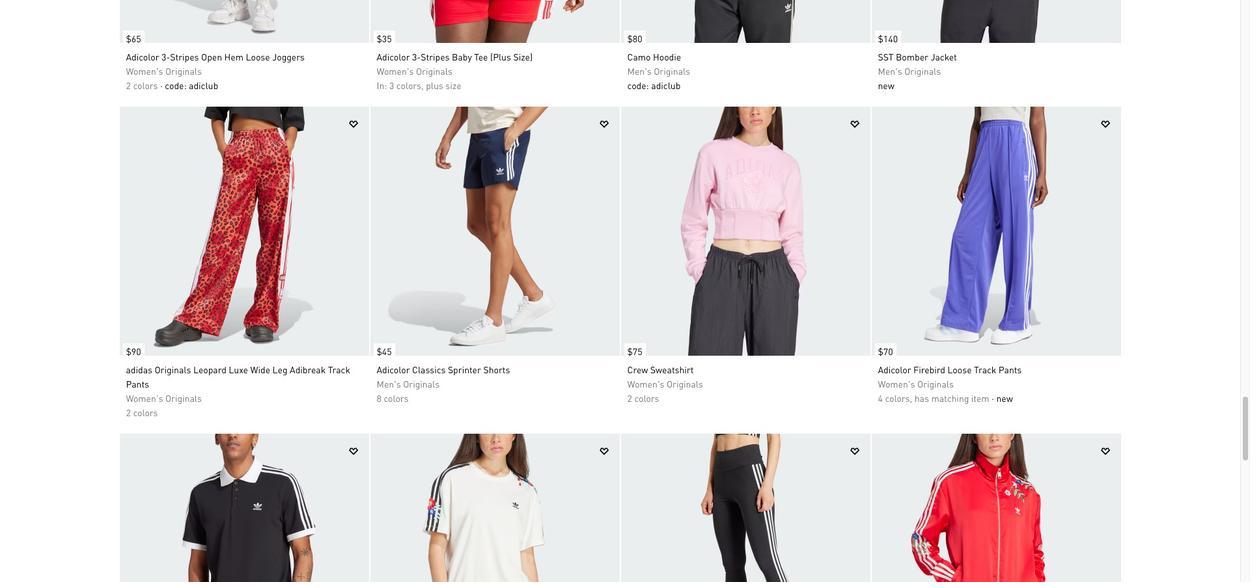 Task type: locate. For each thing, give the bounding box(es) containing it.
0 horizontal spatial adiclub
[[189, 80, 218, 91]]

women's up 4 on the bottom right of the page
[[878, 379, 915, 390]]

·
[[160, 80, 163, 91], [992, 393, 995, 405]]

leopard
[[193, 364, 227, 376]]

2 stripes from the left
[[421, 51, 450, 63]]

adicolor inside adicolor 3-stripes baby tee (plus size) women's originals in: 3 colors, plus size
[[377, 51, 410, 63]]

code: inside adicolor 3-stripes open hem loose joggers women's originals 2 colors · code: adiclub
[[165, 80, 187, 91]]

adiclub inside camo hoodie men's originals code: adiclub
[[651, 80, 681, 91]]

stripes left "baby"
[[421, 51, 450, 63]]

women's originals black 3-stripes leggings image
[[621, 435, 870, 583]]

adidas originals leopard luxe wide leg adibreak track pants women's originals 2 colors
[[126, 364, 350, 419]]

0 horizontal spatial code:
[[165, 80, 187, 91]]

colors down adidas
[[133, 407, 158, 419]]

code:
[[165, 80, 187, 91], [628, 80, 649, 91]]

stripes for baby
[[421, 51, 450, 63]]

sprinter
[[448, 364, 481, 376]]

originals down sweatshirt
[[667, 379, 703, 390]]

adicolor 3-stripes open hem loose joggers women's originals 2 colors · code: adiclub
[[126, 51, 305, 91]]

open
[[201, 51, 222, 63]]

1 3- from the left
[[162, 51, 170, 63]]

adicolor down $70
[[878, 364, 912, 376]]

3- inside adicolor 3-stripes open hem loose joggers women's originals 2 colors · code: adiclub
[[162, 51, 170, 63]]

adiclub down the open
[[189, 80, 218, 91]]

3- inside adicolor 3-stripes baby tee (plus size) women's originals in: 3 colors, plus size
[[412, 51, 421, 63]]

originals
[[165, 65, 202, 77], [416, 65, 453, 77], [654, 65, 691, 77], [905, 65, 941, 77], [155, 364, 191, 376], [403, 379, 440, 390], [667, 379, 703, 390], [918, 379, 954, 390], [165, 393, 202, 405]]

1 horizontal spatial new
[[997, 393, 1013, 405]]

2 inside adidas originals leopard luxe wide leg adibreak track pants women's originals 2 colors
[[126, 407, 131, 419]]

sweatshirt
[[651, 364, 694, 376]]

shorts
[[484, 364, 510, 376]]

colors, inside adicolor 3-stripes baby tee (plus size) women's originals in: 3 colors, plus size
[[397, 80, 424, 91]]

originals down "hoodie"
[[654, 65, 691, 77]]

originals up plus
[[416, 65, 453, 77]]

adicolor 3-stripes baby tee (plus size) women's originals in: 3 colors, plus size
[[377, 51, 533, 91]]

men's originals blue adicolor classics sprinter shorts image
[[370, 107, 620, 356]]

originals down leopard
[[165, 393, 202, 405]]

adicolor inside adicolor firebird loose track pants women's originals 4 colors, has matching item · new
[[878, 364, 912, 376]]

pants
[[999, 364, 1022, 376], [126, 379, 149, 390]]

adicolor for adicolor classics sprinter shorts
[[377, 364, 410, 376]]

stripes inside adicolor 3-stripes baby tee (plus size) women's originals in: 3 colors, plus size
[[421, 51, 450, 63]]

loose up matching on the bottom right
[[948, 364, 972, 376]]

1 vertical spatial ·
[[992, 393, 995, 405]]

track right adibreak
[[328, 364, 350, 376]]

adicolor for adicolor 3-stripes open hem loose joggers
[[126, 51, 159, 63]]

3- for ·
[[162, 51, 170, 63]]

men's originals black sst bomber jacket image
[[872, 0, 1121, 43]]

1 horizontal spatial loose
[[948, 364, 972, 376]]

2 down '$65'
[[126, 80, 131, 91]]

0 vertical spatial 2
[[126, 80, 131, 91]]

$90 link
[[120, 338, 144, 360]]

$35 link
[[370, 24, 395, 46]]

new down sst
[[878, 80, 895, 91]]

originals down bomber
[[905, 65, 941, 77]]

stripes left the open
[[170, 51, 199, 63]]

1 horizontal spatial track
[[974, 364, 997, 376]]

luxe
[[229, 364, 248, 376]]

men's originals black adicolor classics 3-stripes polo shirt image
[[120, 435, 369, 583]]

track inside adicolor firebird loose track pants women's originals 4 colors, has matching item · new
[[974, 364, 997, 376]]

1 vertical spatial loose
[[948, 364, 972, 376]]

colors inside adicolor 3-stripes open hem loose joggers women's originals 2 colors · code: adiclub
[[133, 80, 158, 91]]

2 code: from the left
[[628, 80, 649, 91]]

0 vertical spatial loose
[[246, 51, 270, 63]]

men's originals black camo hoodie image
[[621, 0, 870, 43]]

0 horizontal spatial ·
[[160, 80, 163, 91]]

(plus
[[490, 51, 511, 63]]

1 horizontal spatial ·
[[992, 393, 995, 405]]

$80 link
[[621, 24, 646, 46]]

2 track from the left
[[974, 364, 997, 376]]

loose inside adicolor 3-stripes open hem loose joggers women's originals 2 colors · code: adiclub
[[246, 51, 270, 63]]

adiclub
[[189, 80, 218, 91], [651, 80, 681, 91]]

adicolor down "$45"
[[377, 364, 410, 376]]

1 horizontal spatial stripes
[[421, 51, 450, 63]]

1 track from the left
[[328, 364, 350, 376]]

adicolor down $35
[[377, 51, 410, 63]]

colors,
[[397, 80, 424, 91], [885, 393, 913, 405]]

in:
[[377, 80, 387, 91]]

1 horizontal spatial pants
[[999, 364, 1022, 376]]

men's down camo
[[628, 65, 652, 77]]

colors, right 3
[[397, 80, 424, 91]]

1 vertical spatial new
[[997, 393, 1013, 405]]

adicolor for adicolor firebird loose track pants
[[878, 364, 912, 376]]

1 adiclub from the left
[[189, 80, 218, 91]]

track inside adidas originals leopard luxe wide leg adibreak track pants women's originals 2 colors
[[328, 364, 350, 376]]

1 horizontal spatial 3-
[[412, 51, 421, 63]]

0 horizontal spatial new
[[878, 80, 895, 91]]

new inside adicolor firebird loose track pants women's originals 4 colors, has matching item · new
[[997, 393, 1013, 405]]

0 horizontal spatial colors,
[[397, 80, 424, 91]]

colors
[[133, 80, 158, 91], [384, 393, 409, 405], [635, 393, 659, 405], [133, 407, 158, 419]]

crew sweatshirt women's originals 2 colors
[[628, 364, 703, 405]]

2 down adidas
[[126, 407, 131, 419]]

track
[[328, 364, 350, 376], [974, 364, 997, 376]]

0 horizontal spatial pants
[[126, 379, 149, 390]]

pants inside adicolor firebird loose track pants women's originals 4 colors, has matching item · new
[[999, 364, 1022, 376]]

0 vertical spatial pants
[[999, 364, 1022, 376]]

originals down classics
[[403, 379, 440, 390]]

colors down crew
[[635, 393, 659, 405]]

$90
[[126, 346, 141, 358]]

new right the item
[[997, 393, 1013, 405]]

stripes for open
[[170, 51, 199, 63]]

2 vertical spatial 2
[[126, 407, 131, 419]]

matching
[[932, 393, 969, 405]]

size)
[[514, 51, 533, 63]]

track up the item
[[974, 364, 997, 376]]

adicolor down '$65'
[[126, 51, 159, 63]]

2 adiclub from the left
[[651, 80, 681, 91]]

0 vertical spatial ·
[[160, 80, 163, 91]]

tee
[[474, 51, 488, 63]]

3-
[[162, 51, 170, 63], [412, 51, 421, 63]]

$80
[[628, 33, 643, 44]]

originals down firebird
[[918, 379, 954, 390]]

men's down sst
[[878, 65, 903, 77]]

men's
[[628, 65, 652, 77], [878, 65, 903, 77], [377, 379, 401, 390]]

originals inside adicolor classics sprinter shorts men's originals 8 colors
[[403, 379, 440, 390]]

0 horizontal spatial 3-
[[162, 51, 170, 63]]

1 stripes from the left
[[170, 51, 199, 63]]

men's up 8
[[377, 379, 401, 390]]

1 horizontal spatial adiclub
[[651, 80, 681, 91]]

0 vertical spatial colors,
[[397, 80, 424, 91]]

$45 link
[[370, 338, 395, 360]]

1 vertical spatial colors,
[[885, 393, 913, 405]]

hem
[[224, 51, 244, 63]]

adicolor inside adicolor classics sprinter shorts men's originals 8 colors
[[377, 364, 410, 376]]

women's inside adidas originals leopard luxe wide leg adibreak track pants women's originals 2 colors
[[126, 393, 163, 405]]

loose right hem on the left top of page
[[246, 51, 270, 63]]

0 horizontal spatial men's
[[377, 379, 401, 390]]

stripes
[[170, 51, 199, 63], [421, 51, 450, 63]]

1 horizontal spatial men's
[[628, 65, 652, 77]]

$75 link
[[621, 338, 646, 360]]

stripes inside adicolor 3-stripes open hem loose joggers women's originals 2 colors · code: adiclub
[[170, 51, 199, 63]]

women's down '$65'
[[126, 65, 163, 77]]

colors right 8
[[384, 393, 409, 405]]

women's
[[126, 65, 163, 77], [377, 65, 414, 77], [628, 379, 665, 390], [878, 379, 915, 390], [126, 393, 163, 405]]

1 horizontal spatial colors,
[[885, 393, 913, 405]]

wide
[[250, 364, 270, 376]]

adicolor inside adicolor 3-stripes open hem loose joggers women's originals 2 colors · code: adiclub
[[126, 51, 159, 63]]

2
[[126, 80, 131, 91], [628, 393, 632, 405], [126, 407, 131, 419]]

loose
[[246, 51, 270, 63], [948, 364, 972, 376]]

$140
[[878, 33, 898, 44]]

women's inside adicolor firebird loose track pants women's originals 4 colors, has matching item · new
[[878, 379, 915, 390]]

0 horizontal spatial loose
[[246, 51, 270, 63]]

adicolor
[[126, 51, 159, 63], [377, 51, 410, 63], [377, 364, 410, 376], [878, 364, 912, 376]]

women's down adidas
[[126, 393, 163, 405]]

baby
[[452, 51, 472, 63]]

1 code: from the left
[[165, 80, 187, 91]]

1 horizontal spatial code:
[[628, 80, 649, 91]]

women's originals red graphics floral firebird track top image
[[872, 435, 1121, 583]]

code: inside camo hoodie men's originals code: adiclub
[[628, 80, 649, 91]]

women's up 3
[[377, 65, 414, 77]]

women's down crew
[[628, 379, 665, 390]]

· inside adicolor firebird loose track pants women's originals 4 colors, has matching item · new
[[992, 393, 995, 405]]

women's originals pink crew sweatshirt image
[[621, 107, 870, 356]]

$70 link
[[872, 338, 897, 360]]

has
[[915, 393, 929, 405]]

originals inside adicolor 3-stripes open hem loose joggers women's originals 2 colors · code: adiclub
[[165, 65, 202, 77]]

new
[[878, 80, 895, 91], [997, 393, 1013, 405]]

colors down '$65'
[[133, 80, 158, 91]]

originals inside camo hoodie men's originals code: adiclub
[[654, 65, 691, 77]]

adicolor for adicolor 3-stripes baby tee (plus size)
[[377, 51, 410, 63]]

0 horizontal spatial stripes
[[170, 51, 199, 63]]

2 down crew
[[628, 393, 632, 405]]

adiclub inside adicolor 3-stripes open hem loose joggers women's originals 2 colors · code: adiclub
[[189, 80, 218, 91]]

adicolor classics sprinter shorts men's originals 8 colors
[[377, 364, 510, 405]]

0 vertical spatial new
[[878, 80, 895, 91]]

1 vertical spatial pants
[[126, 379, 149, 390]]

2 horizontal spatial men's
[[878, 65, 903, 77]]

$140 link
[[872, 24, 901, 46]]

colors, right 4 on the bottom right of the page
[[885, 393, 913, 405]]

0 horizontal spatial track
[[328, 364, 350, 376]]

2 3- from the left
[[412, 51, 421, 63]]

1 vertical spatial 2
[[628, 393, 632, 405]]

originals down the open
[[165, 65, 202, 77]]

men's inside sst bomber jacket men's originals new
[[878, 65, 903, 77]]

adiclub down "hoodie"
[[651, 80, 681, 91]]



Task type: vqa. For each thing, say whether or not it's contained in the screenshot.
Shorts
yes



Task type: describe. For each thing, give the bounding box(es) containing it.
camo hoodie men's originals code: adiclub
[[628, 51, 691, 91]]

originals inside crew sweatshirt women's originals 2 colors
[[667, 379, 703, 390]]

originals inside adicolor firebird loose track pants women's originals 4 colors, has matching item · new
[[918, 379, 954, 390]]

colors, inside adicolor firebird loose track pants women's originals 4 colors, has matching item · new
[[885, 393, 913, 405]]

joggers
[[272, 51, 305, 63]]

$75
[[628, 346, 643, 358]]

$65
[[126, 33, 141, 44]]

4
[[878, 393, 883, 405]]

size
[[446, 80, 461, 91]]

new inside sst bomber jacket men's originals new
[[878, 80, 895, 91]]

$35
[[377, 33, 392, 44]]

women's originals red adidas originals leopard luxe wide leg adibreak track pants image
[[120, 107, 369, 356]]

item
[[972, 393, 990, 405]]

leg
[[273, 364, 288, 376]]

women's inside adicolor 3-stripes open hem loose joggers women's originals 2 colors · code: adiclub
[[126, 65, 163, 77]]

8
[[377, 393, 382, 405]]

sst bomber jacket men's originals new
[[878, 51, 957, 91]]

adicolor firebird loose track pants women's originals 4 colors, has matching item · new
[[878, 364, 1022, 405]]

originals inside sst bomber jacket men's originals new
[[905, 65, 941, 77]]

originals right adidas
[[155, 364, 191, 376]]

adibreak
[[290, 364, 326, 376]]

firebird
[[914, 364, 946, 376]]

crew
[[628, 364, 648, 376]]

men's inside camo hoodie men's originals code: adiclub
[[628, 65, 652, 77]]

$65 link
[[120, 24, 144, 46]]

jacket
[[931, 51, 957, 63]]

bomber
[[896, 51, 929, 63]]

women's inside adicolor 3-stripes baby tee (plus size) women's originals in: 3 colors, plus size
[[377, 65, 414, 77]]

women's originals purple adicolor firebird loose track pants image
[[872, 107, 1121, 356]]

hoodie
[[653, 51, 681, 63]]

2 inside crew sweatshirt women's originals 2 colors
[[628, 393, 632, 405]]

women's inside crew sweatshirt women's originals 2 colors
[[628, 379, 665, 390]]

women's originals red adicolor 3-stripes baby tee (plus size) image
[[370, 0, 620, 43]]

colors inside adidas originals leopard luxe wide leg adibreak track pants women's originals 2 colors
[[133, 407, 158, 419]]

pants inside adidas originals leopard luxe wide leg adibreak track pants women's originals 2 colors
[[126, 379, 149, 390]]

3
[[389, 80, 394, 91]]

plus
[[426, 80, 443, 91]]

$45
[[377, 346, 392, 358]]

originals inside adicolor 3-stripes baby tee (plus size) women's originals in: 3 colors, plus size
[[416, 65, 453, 77]]

men's inside adicolor classics sprinter shorts men's originals 8 colors
[[377, 379, 401, 390]]

adidas
[[126, 364, 152, 376]]

loose inside adicolor firebird loose track pants women's originals 4 colors, has matching item · new
[[948, 364, 972, 376]]

women's originals pink adicolor 3-stripes open hem loose joggers image
[[120, 0, 369, 43]]

3- for colors,
[[412, 51, 421, 63]]

camo
[[628, 51, 651, 63]]

colors inside adicolor classics sprinter shorts men's originals 8 colors
[[384, 393, 409, 405]]

2 inside adicolor 3-stripes open hem loose joggers women's originals 2 colors · code: adiclub
[[126, 80, 131, 91]]

classics
[[412, 364, 446, 376]]

· inside adicolor 3-stripes open hem loose joggers women's originals 2 colors · code: adiclub
[[160, 80, 163, 91]]

$70
[[878, 346, 893, 358]]

women's originals white floral loose tee image
[[370, 435, 620, 583]]

sst
[[878, 51, 894, 63]]

colors inside crew sweatshirt women's originals 2 colors
[[635, 393, 659, 405]]



